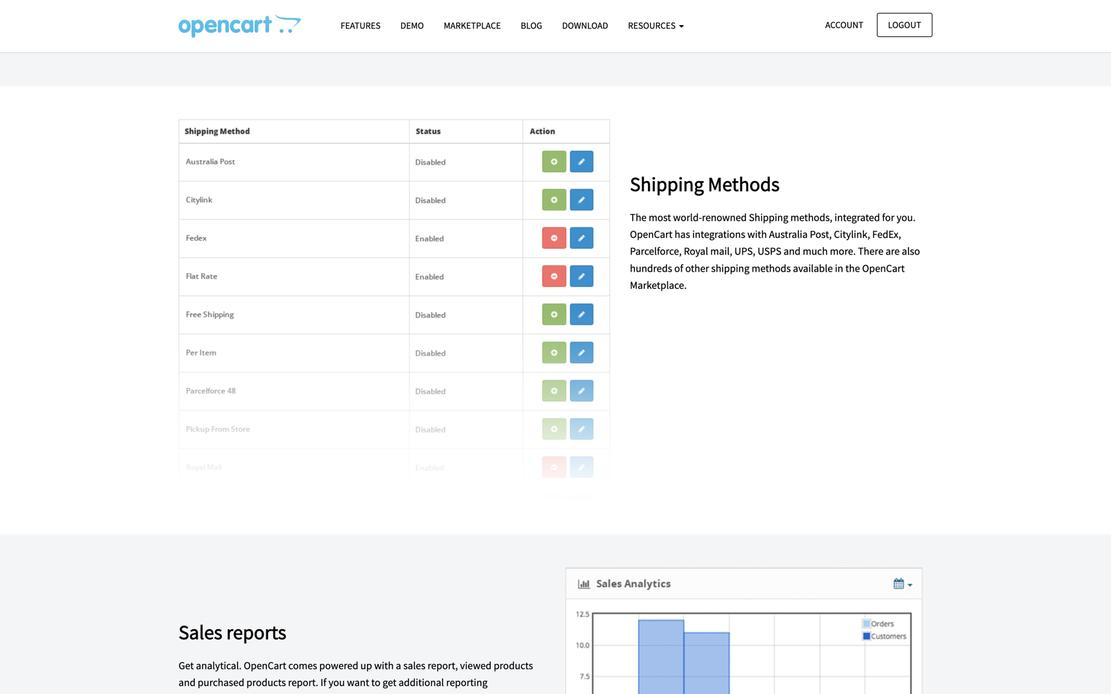 Task type: locate. For each thing, give the bounding box(es) containing it.
logout
[[888, 19, 922, 31]]

analytical.
[[196, 660, 242, 673]]

has
[[675, 228, 690, 241]]

opencart up parcelforce,
[[630, 228, 673, 241]]

to
[[371, 677, 381, 690]]

the down want
[[333, 694, 348, 695]]

ups,
[[735, 245, 756, 258]]

products up can
[[247, 677, 286, 690]]

shipping up australia at top
[[749, 211, 789, 224]]

shipping
[[630, 172, 704, 197], [749, 211, 789, 224]]

0 horizontal spatial and
[[179, 677, 196, 690]]

extensions.
[[431, 694, 480, 695]]

powered
[[319, 660, 359, 673]]

and down australia at top
[[784, 245, 801, 258]]

report.
[[288, 677, 319, 690]]

0 horizontal spatial the
[[333, 694, 348, 695]]

a
[[396, 660, 401, 673]]

1 vertical spatial you
[[237, 694, 253, 695]]

0 vertical spatial with
[[748, 228, 767, 241]]

account
[[826, 19, 864, 31]]

you
[[329, 677, 345, 690], [237, 694, 253, 695]]

1 vertical spatial the
[[333, 694, 348, 695]]

demo link
[[391, 14, 434, 37]]

want
[[347, 677, 369, 690]]

0 horizontal spatial products
[[247, 677, 286, 690]]

of
[[675, 262, 684, 275], [322, 694, 331, 695]]

get
[[179, 660, 194, 673]]

you.
[[897, 211, 916, 224]]

post,
[[810, 228, 832, 241]]

you left can
[[237, 694, 253, 695]]

recurring payments image
[[566, 0, 923, 53]]

the right in
[[846, 262, 860, 275]]

opencart down are
[[863, 262, 905, 275]]

1 vertical spatial and
[[179, 677, 196, 690]]

you right if
[[329, 677, 345, 690]]

royal
[[684, 245, 709, 258]]

0 horizontal spatial shipping
[[630, 172, 704, 197]]

0 vertical spatial and
[[784, 245, 801, 258]]

of left the other
[[675, 262, 684, 275]]

0 horizontal spatial opencart
[[244, 660, 286, 673]]

products right viewed on the left
[[494, 660, 533, 673]]

1 vertical spatial reporting
[[387, 694, 429, 695]]

1 vertical spatial opencart
[[863, 262, 905, 275]]

0 horizontal spatial of
[[322, 694, 331, 695]]

1 vertical spatial shipping
[[749, 211, 789, 224]]

shipping up most
[[630, 172, 704, 197]]

citylink,
[[834, 228, 871, 241]]

with up ups,
[[748, 228, 767, 241]]

shipping methods image
[[179, 119, 610, 502]]

and
[[784, 245, 801, 258], [179, 677, 196, 690]]

1 vertical spatial with
[[374, 660, 394, 673]]

1 horizontal spatial and
[[784, 245, 801, 258]]

features link
[[331, 14, 391, 37]]

reporting down additional
[[387, 694, 429, 695]]

1 horizontal spatial reporting
[[446, 677, 488, 690]]

0 vertical spatial you
[[329, 677, 345, 690]]

1 vertical spatial of
[[322, 694, 331, 695]]

features
[[341, 20, 381, 31]]

1 horizontal spatial you
[[329, 677, 345, 690]]

resources link
[[618, 14, 694, 37]]

0 vertical spatial the
[[846, 262, 860, 275]]

download link
[[552, 14, 618, 37]]

popular
[[350, 694, 385, 695]]

can
[[256, 694, 271, 695]]

1 horizontal spatial the
[[846, 262, 860, 275]]

in
[[835, 262, 844, 275]]

reporting
[[446, 677, 488, 690], [387, 694, 429, 695]]

1 horizontal spatial of
[[675, 262, 684, 275]]

0 vertical spatial opencart
[[630, 228, 673, 241]]

marketplace
[[444, 20, 501, 31]]

and down get
[[179, 677, 196, 690]]

1 horizontal spatial shipping
[[749, 211, 789, 224]]

0 vertical spatial of
[[675, 262, 684, 275]]

1 horizontal spatial opencart
[[630, 228, 673, 241]]

methods
[[752, 262, 791, 275]]

2 vertical spatial opencart
[[244, 660, 286, 673]]

much
[[803, 245, 828, 258]]

renowned
[[702, 211, 747, 224]]

reporting up extensions.
[[446, 677, 488, 690]]

shipping
[[712, 262, 750, 275]]

with
[[748, 228, 767, 241], [374, 660, 394, 673]]

opencart
[[630, 228, 673, 241], [863, 262, 905, 275], [244, 660, 286, 673]]

integrated
[[835, 211, 880, 224]]

1 horizontal spatial products
[[494, 660, 533, 673]]

of inside the most world-renowned shipping methods, integrated for you. opencart has integrations with australia post, citylink, fedex, parcelforce, royal mail, ups, usps and much more. there are also hundreds of other shipping methods available in the opencart marketplace.
[[675, 262, 684, 275]]

shipping inside the most world-renowned shipping methods, integrated for you. opencart has integrations with australia post, citylink, fedex, parcelforce, royal mail, ups, usps and much more. there are also hundreds of other shipping methods available in the opencart marketplace.
[[749, 211, 789, 224]]

opencart up can
[[244, 660, 286, 673]]

products
[[494, 660, 533, 673], [247, 677, 286, 690]]

1 horizontal spatial with
[[748, 228, 767, 241]]

report,
[[428, 660, 458, 673]]

of down if
[[322, 694, 331, 695]]

most
[[649, 211, 671, 224]]

0 horizontal spatial reporting
[[387, 694, 429, 695]]

0 horizontal spatial with
[[374, 660, 394, 673]]

with left the a
[[374, 660, 394, 673]]

the
[[630, 211, 647, 224]]

the inside the most world-renowned shipping methods, integrated for you. opencart has integrations with australia post, citylink, fedex, parcelforce, royal mail, ups, usps and much more. there are also hundreds of other shipping methods available in the opencart marketplace.
[[846, 262, 860, 275]]

the
[[846, 262, 860, 275], [333, 694, 348, 695]]

up
[[361, 660, 372, 673]]



Task type: vqa. For each thing, say whether or not it's contained in the screenshot.
world-
yes



Task type: describe. For each thing, give the bounding box(es) containing it.
blog link
[[511, 14, 552, 37]]

reports
[[226, 620, 286, 645]]

with inside get analytical. opencart comes powered up with a sales report, viewed products and purchased products report. if you want to get additional reporting functionality you can view some of the popular reporting extensions.
[[374, 660, 394, 673]]

0 vertical spatial reporting
[[446, 677, 488, 690]]

sales
[[404, 660, 426, 673]]

get analytical. opencart comes powered up with a sales report, viewed products and purchased products report. if you want to get additional reporting functionality you can view some of the popular reporting extensions.
[[179, 660, 533, 695]]

comes
[[289, 660, 317, 673]]

0 vertical spatial products
[[494, 660, 533, 673]]

australia
[[769, 228, 808, 241]]

marketplace.
[[630, 279, 687, 292]]

purchased
[[198, 677, 244, 690]]

some
[[296, 694, 320, 695]]

and inside the most world-renowned shipping methods, integrated for you. opencart has integrations with australia post, citylink, fedex, parcelforce, royal mail, ups, usps and much more. there are also hundreds of other shipping methods available in the opencart marketplace.
[[784, 245, 801, 258]]

blog
[[521, 20, 543, 31]]

the inside get analytical. opencart comes powered up with a sales report, viewed products and purchased products report. if you want to get additional reporting functionality you can view some of the popular reporting extensions.
[[333, 694, 348, 695]]

marketplace link
[[434, 14, 511, 37]]

hundreds
[[630, 262, 673, 275]]

account link
[[815, 13, 875, 37]]

2 horizontal spatial opencart
[[863, 262, 905, 275]]

if
[[321, 677, 327, 690]]

are
[[886, 245, 900, 258]]

get
[[383, 677, 397, 690]]

available
[[793, 262, 833, 275]]

view
[[273, 694, 294, 695]]

0 horizontal spatial you
[[237, 694, 253, 695]]

mail,
[[711, 245, 733, 258]]

download
[[562, 20, 609, 31]]

resources
[[628, 20, 678, 31]]

opencart - features image
[[179, 14, 301, 38]]

sales reports
[[179, 620, 286, 645]]

additional
[[399, 677, 444, 690]]

fedex,
[[873, 228, 902, 241]]

the most world-renowned shipping methods, integrated for you. opencart has integrations with australia post, citylink, fedex, parcelforce, royal mail, ups, usps and much more. there are also hundreds of other shipping methods available in the opencart marketplace.
[[630, 211, 921, 292]]

sales reports image
[[566, 568, 923, 695]]

of inside get analytical. opencart comes powered up with a sales report, viewed products and purchased products report. if you want to get additional reporting functionality you can view some of the popular reporting extensions.
[[322, 694, 331, 695]]

shipping methods
[[630, 172, 780, 197]]

other
[[686, 262, 709, 275]]

usps
[[758, 245, 782, 258]]

integrations
[[693, 228, 746, 241]]

logout link
[[877, 13, 933, 37]]

methods,
[[791, 211, 833, 224]]

opencart inside get analytical. opencart comes powered up with a sales report, viewed products and purchased products report. if you want to get additional reporting functionality you can view some of the popular reporting extensions.
[[244, 660, 286, 673]]

there
[[858, 245, 884, 258]]

0 vertical spatial shipping
[[630, 172, 704, 197]]

and inside get analytical. opencart comes powered up with a sales report, viewed products and purchased products report. if you want to get additional reporting functionality you can view some of the popular reporting extensions.
[[179, 677, 196, 690]]

also
[[902, 245, 921, 258]]

for
[[883, 211, 895, 224]]

world-
[[673, 211, 702, 224]]

functionality
[[179, 694, 235, 695]]

sales
[[179, 620, 222, 645]]

methods
[[708, 172, 780, 197]]

1 vertical spatial products
[[247, 677, 286, 690]]

parcelforce,
[[630, 245, 682, 258]]

with inside the most world-renowned shipping methods, integrated for you. opencart has integrations with australia post, citylink, fedex, parcelforce, royal mail, ups, usps and much more. there are also hundreds of other shipping methods available in the opencart marketplace.
[[748, 228, 767, 241]]

viewed
[[460, 660, 492, 673]]

more.
[[830, 245, 856, 258]]

demo
[[401, 20, 424, 31]]



